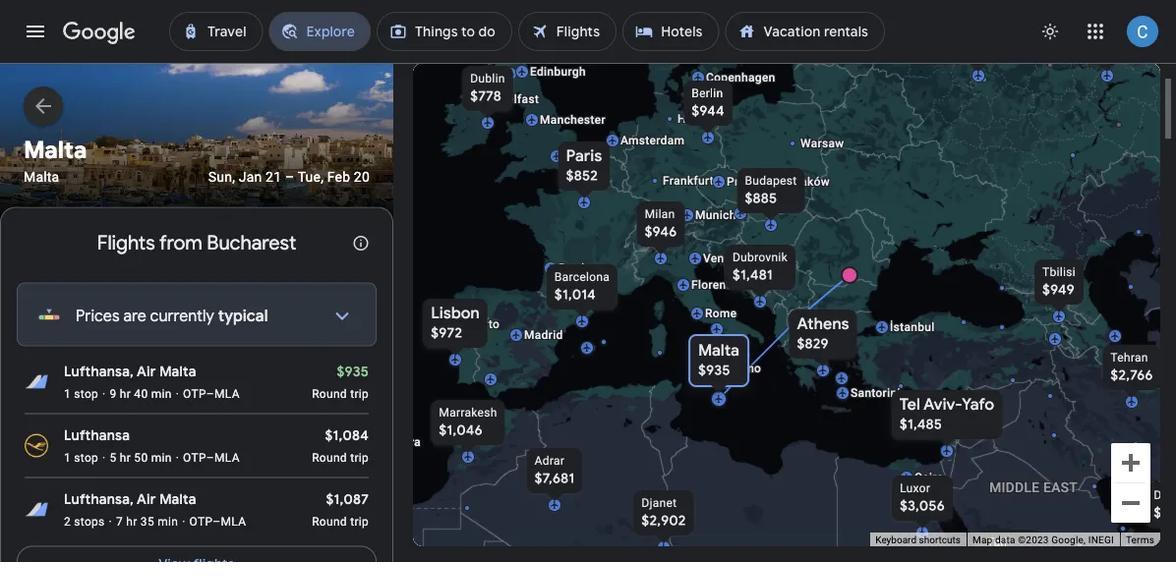 Task type: vqa. For each thing, say whether or not it's contained in the screenshot.


Task type: locate. For each thing, give the bounding box(es) containing it.
0 vertical spatial lufthansa,
[[64, 364, 134, 381]]

otp for $1,087
[[189, 515, 213, 529]]

manchester
[[540, 113, 606, 127]]

mla for $1,084
[[214, 451, 240, 465]]

barcelona $1,014
[[555, 271, 610, 304]]

0 vertical spatial min
[[151, 387, 172, 401]]

2 vertical spatial min
[[158, 515, 178, 529]]

aviv-
[[924, 395, 962, 415]]

2 air from the top
[[137, 491, 156, 509]]

terms link
[[1126, 535, 1155, 547]]

0 vertical spatial round
[[312, 387, 347, 401]]

1 vertical spatial min
[[151, 451, 172, 465]]

3260 US dollars text field
[[1154, 505, 1176, 522]]

1 1 stop from the top
[[64, 387, 98, 401]]

1 vertical spatial mla
[[214, 451, 240, 465]]

0 vertical spatial 1
[[64, 387, 71, 401]]

– up states)
[[213, 515, 221, 529]]

1 vertical spatial 1
[[64, 451, 71, 465]]

trip inside $1,087 round trip
[[350, 515, 369, 529]]

2 lufthansa, air malta image from the top
[[25, 498, 48, 522]]

852 US dollars text field
[[566, 167, 598, 185]]

1 round from the top
[[312, 387, 347, 401]]

lufthansa
[[64, 427, 130, 445]]

lufthansa, air malta image left 2
[[25, 498, 48, 522]]

1 left 9
[[64, 387, 71, 401]]

stop down lufthansa
[[74, 451, 98, 465]]

1 stop left 9
[[64, 387, 98, 401]]

0 vertical spatial hr
[[120, 387, 131, 401]]

1 right the lufthansa "icon"
[[64, 451, 71, 465]]

3056 US dollars text field
[[900, 498, 945, 515]]

2 1 from the top
[[64, 451, 71, 465]]

$935 down rome
[[698, 362, 730, 380]]

1 vertical spatial  image
[[109, 514, 112, 530]]

trip down $1,084
[[350, 451, 369, 465]]

1 vertical spatial hr
[[120, 451, 131, 465]]

– right 50
[[206, 451, 214, 465]]

min right 40
[[151, 387, 172, 401]]

2 vertical spatial round
[[312, 515, 347, 529]]

warsaw
[[801, 137, 844, 151]]

munich
[[695, 209, 736, 222]]

prices
[[76, 306, 120, 326]]

– for $1,084
[[206, 451, 214, 465]]

2 stop from the top
[[74, 451, 98, 465]]

stop
[[74, 387, 98, 401], [74, 451, 98, 465]]

2 vertical spatial otp
[[189, 515, 213, 529]]

$935 inside malta $935
[[698, 362, 730, 380]]

dubrovnik
[[733, 251, 788, 265]]

2 lufthansa, from the top
[[64, 491, 134, 509]]

hr right 7 in the bottom left of the page
[[126, 515, 137, 529]]

778 US dollars text field
[[470, 88, 502, 105]]

$935 down more details icon
[[337, 364, 369, 381]]

otp right 40
[[183, 387, 206, 401]]

$2,902
[[642, 512, 686, 530]]

0 vertical spatial 1 stop
[[64, 387, 98, 401]]

trip inside $1,084 round trip
[[350, 451, 369, 465]]

3 round from the top
[[312, 515, 347, 529]]

athens
[[797, 314, 849, 334]]

santorini
[[851, 387, 901, 400]]

lufthansa, air malta up 7 in the bottom left of the page
[[64, 491, 196, 509]]

lufthansa, air malta image for $935
[[25, 370, 48, 394]]

$1,481
[[733, 267, 773, 284]]

$972
[[431, 325, 462, 342]]

air up 40
[[137, 364, 156, 381]]

9 hr 40 min
[[110, 387, 172, 401]]

0 vertical spatial trip
[[350, 387, 369, 401]]

otp right 50
[[183, 451, 206, 465]]

round inside $1,087 round trip
[[312, 515, 347, 529]]

trip inside $935 round trip
[[350, 387, 369, 401]]

malta inside map "region"
[[698, 341, 740, 361]]

frankfurt
[[663, 174, 714, 188]]

trip for $935
[[350, 387, 369, 401]]

1 for lufthansa
[[64, 451, 71, 465]]

lufthansa, air malta image up the lufthansa "icon"
[[25, 370, 48, 394]]

lisbon
[[431, 303, 480, 324]]

i̇stanbul
[[890, 321, 935, 334]]

min up (united
[[158, 515, 178, 529]]

flights
[[97, 231, 155, 256]]

round inside $1,084 round trip
[[312, 451, 347, 465]]

2 vertical spatial trip
[[350, 515, 369, 529]]

berlin $944
[[692, 87, 725, 120]]

972 US dollars text field
[[431, 325, 462, 342]]

change appearance image
[[1027, 8, 1074, 55]]

more details image
[[319, 293, 366, 340]]

 image left 7 in the bottom left of the page
[[109, 514, 112, 530]]

1 vertical spatial lufthansa, air malta
[[64, 491, 196, 509]]

otp – mla up states)
[[189, 515, 246, 529]]

1014 US dollars text field
[[555, 286, 596, 304]]

1 vertical spatial air
[[137, 491, 156, 509]]

mla
[[214, 387, 240, 401], [214, 451, 240, 465], [221, 515, 246, 529]]

0 horizontal spatial $935
[[337, 364, 369, 381]]

1 vertical spatial otp
[[183, 451, 206, 465]]

1 1 from the top
[[64, 387, 71, 401]]

$935 round trip
[[312, 364, 369, 401]]

min
[[151, 387, 172, 401], [151, 451, 172, 465], [158, 515, 178, 529]]

1 air from the top
[[137, 364, 156, 381]]

946 US dollars text field
[[645, 223, 677, 241]]

min for lufthansa
[[151, 451, 172, 465]]

2 vertical spatial mla
[[221, 515, 246, 529]]

tue,
[[298, 169, 324, 185]]

1 trip from the top
[[350, 387, 369, 401]]

trip down $935 text field
[[350, 387, 369, 401]]

1 vertical spatial otp – mla
[[183, 451, 240, 465]]

$852
[[566, 167, 598, 185]]

0 vertical spatial  image
[[176, 450, 179, 466]]

 image
[[176, 386, 179, 402]]

otp
[[183, 387, 206, 401], [183, 451, 206, 465], [189, 515, 213, 529]]

1 vertical spatial lufthansa,
[[64, 491, 134, 509]]

$778
[[470, 88, 502, 105]]

navigate back image
[[24, 87, 63, 126]]

round inside $935 round trip
[[312, 387, 347, 401]]

1 stop down lufthansa
[[64, 451, 98, 465]]

lisbon $972
[[431, 303, 480, 342]]

1 vertical spatial stop
[[74, 451, 98, 465]]

– right "21"
[[285, 169, 294, 185]]

hr right 5
[[120, 451, 131, 465]]

2 stops
[[64, 515, 105, 529]]

$1,084
[[325, 427, 369, 445]]

2 lufthansa, air malta from the top
[[64, 491, 196, 509]]

round down $935 text field
[[312, 387, 347, 401]]

0 vertical spatial lufthansa, air malta image
[[25, 370, 48, 394]]

1 lufthansa, from the top
[[64, 364, 134, 381]]

1 horizontal spatial $935
[[698, 362, 730, 380]]

dublin
[[470, 72, 505, 86]]

yafo
[[962, 395, 995, 415]]

2 round from the top
[[312, 451, 347, 465]]

hr for lufthansa
[[120, 451, 131, 465]]

0 vertical spatial otp
[[183, 387, 206, 401]]

–
[[285, 169, 294, 185], [206, 387, 214, 401], [206, 451, 214, 465], [213, 515, 221, 529]]

0 vertical spatial stop
[[74, 387, 98, 401]]

djanet
[[642, 497, 677, 511]]

2 vertical spatial hr
[[126, 515, 137, 529]]

1 vertical spatial round
[[312, 451, 347, 465]]

cairo
[[915, 471, 944, 485]]

florence
[[692, 278, 740, 292]]

$1,087 round trip
[[312, 491, 369, 529]]

trip down $1,087 text field
[[350, 515, 369, 529]]

1 lufthansa, air malta image from the top
[[25, 370, 48, 394]]

otp up states)
[[189, 515, 213, 529]]

usd
[[301, 530, 329, 548]]

prague
[[727, 175, 766, 189]]

1 for lufthansa, air malta
[[64, 387, 71, 401]]

hr for lufthansa, air malta
[[120, 387, 131, 401]]

1 stop from the top
[[74, 387, 98, 401]]

0 vertical spatial otp – mla
[[183, 387, 240, 401]]

english
[[86, 530, 133, 548]]

1 vertical spatial 1 stop
[[64, 451, 98, 465]]

budapest
[[745, 174, 797, 188]]

palermo
[[715, 362, 762, 376]]

dublin $778
[[470, 72, 505, 105]]

1 stop
[[64, 387, 98, 401], [64, 451, 98, 465]]

50
[[134, 451, 148, 465]]

tehran $2,766
[[1111, 351, 1153, 385]]

round down $1,084
[[312, 451, 347, 465]]

lufthansa, for $935
[[64, 364, 134, 381]]

min right 50
[[151, 451, 172, 465]]

otp – mla right 40
[[183, 387, 240, 401]]

luxor
[[900, 482, 931, 496]]

air up 7 hr 35 min
[[137, 491, 156, 509]]

english (united states)
[[86, 530, 233, 548]]

hr
[[120, 387, 131, 401], [120, 451, 131, 465], [126, 515, 137, 529]]

2 trip from the top
[[350, 451, 369, 465]]

$935 inside $935 round trip
[[337, 364, 369, 381]]

jan
[[239, 169, 262, 185]]

google,
[[1052, 535, 1086, 547]]

0 vertical spatial mla
[[214, 387, 240, 401]]

lufthansa, for $1,087
[[64, 491, 134, 509]]

lufthansa, air malta up 9 hr 40 min
[[64, 364, 196, 381]]

milan $946
[[645, 208, 677, 241]]

round up usd
[[312, 515, 347, 529]]

otp – mla right 50
[[183, 451, 240, 465]]

2 vertical spatial otp – mla
[[189, 515, 246, 529]]

0 vertical spatial air
[[137, 364, 156, 381]]

inegi
[[1089, 535, 1114, 547]]

3 trip from the top
[[350, 515, 369, 529]]

$935
[[698, 362, 730, 380], [337, 364, 369, 381]]

21
[[266, 169, 282, 185]]

lufthansa, air malta image
[[25, 370, 48, 394], [25, 498, 48, 522]]

2 1 stop from the top
[[64, 451, 98, 465]]

1087 US dollars text field
[[326, 491, 369, 509]]

– for $935
[[206, 387, 214, 401]]

1 vertical spatial lufthansa, air malta image
[[25, 498, 48, 522]]

885 US dollars text field
[[745, 190, 777, 208]]

– right 40
[[206, 387, 214, 401]]

shortcuts
[[919, 535, 961, 547]]

2
[[64, 515, 71, 529]]

1 lufthansa, air malta from the top
[[64, 364, 196, 381]]

stop left 9
[[74, 387, 98, 401]]

tbilisi $949
[[1043, 266, 1076, 299]]

$885
[[745, 190, 777, 208]]

 image
[[176, 450, 179, 466], [109, 514, 112, 530]]

935 US dollars text field
[[698, 362, 730, 380]]

 image right 50
[[176, 450, 179, 466]]

marrakesh $1,046
[[439, 406, 497, 440]]

lufthansa, up stops
[[64, 491, 134, 509]]

currently
[[150, 306, 214, 326]]

lufthansa image
[[25, 434, 48, 458]]

1 vertical spatial trip
[[350, 451, 369, 465]]

lufthansa, up 9
[[64, 364, 134, 381]]

hr right 9
[[120, 387, 131, 401]]

0 vertical spatial lufthansa, air malta
[[64, 364, 196, 381]]

949 US dollars text field
[[1043, 281, 1075, 299]]

1 horizontal spatial  image
[[176, 450, 179, 466]]



Task type: describe. For each thing, give the bounding box(es) containing it.
adrar
[[535, 454, 565, 468]]

tbilisi
[[1043, 266, 1076, 279]]

1 stop for lufthansa, air malta
[[64, 387, 98, 401]]

mla for $935
[[214, 387, 240, 401]]

marrakesh
[[439, 406, 497, 420]]

944 US dollars text field
[[692, 102, 725, 120]]

are
[[123, 306, 146, 326]]

main menu image
[[24, 20, 47, 43]]

$3,2
[[1154, 505, 1176, 522]]

terms
[[1126, 535, 1155, 547]]

otp – mla for $1,084
[[183, 451, 240, 465]]

duba
[[1154, 489, 1176, 503]]

states)
[[187, 530, 233, 548]]

round for $935
[[312, 387, 347, 401]]

barcelona
[[555, 271, 610, 284]]

829 US dollars text field
[[797, 335, 829, 353]]

trip for $1,084
[[350, 451, 369, 465]]

stop for lufthansa
[[74, 451, 98, 465]]

madrid
[[524, 329, 563, 342]]

©2023
[[1018, 535, 1049, 547]]

5 hr 50 min
[[110, 451, 172, 465]]

stop for lufthansa, air malta
[[74, 387, 98, 401]]

mla for $1,087
[[221, 515, 246, 529]]

prices are currently typical
[[76, 306, 268, 326]]

venice
[[703, 252, 741, 266]]

35
[[141, 515, 154, 529]]

7
[[116, 515, 123, 529]]

$1,087
[[326, 491, 369, 509]]

tehran
[[1111, 351, 1149, 365]]

0 horizontal spatial  image
[[109, 514, 112, 530]]

paris $852
[[566, 146, 602, 185]]

kraków
[[789, 175, 830, 189]]

bucharest
[[207, 231, 296, 256]]

(united
[[136, 530, 184, 548]]

english (united states) button
[[49, 523, 248, 555]]

1 stop for lufthansa
[[64, 451, 98, 465]]

luxor $3,056
[[900, 482, 945, 515]]

air for $935
[[137, 364, 156, 381]]

1046 US dollars text field
[[439, 422, 483, 440]]

7 hr 35 min
[[116, 515, 178, 529]]

1084 US dollars text field
[[325, 427, 369, 445]]

middle
[[990, 480, 1040, 496]]

40
[[134, 387, 148, 401]]

tel aviv-yafo $1,485
[[900, 395, 995, 434]]

hamburg
[[678, 112, 729, 126]]

lufthansa, air malta for $1,087
[[64, 491, 196, 509]]

tel
[[900, 395, 921, 415]]

lufthansa, air malta for $935
[[64, 364, 196, 381]]

otp – mla for $1,087
[[189, 515, 246, 529]]

7681 US dollars text field
[[535, 470, 575, 488]]

feb
[[327, 169, 350, 185]]

about these results image
[[337, 220, 385, 267]]

madeira
[[376, 436, 421, 450]]

typical
[[218, 306, 268, 326]]

adrar $7,681
[[535, 454, 575, 488]]

5
[[110, 451, 117, 465]]

data
[[995, 535, 1016, 547]]

map region
[[306, 0, 1176, 563]]

copenhagen
[[706, 71, 776, 85]]

round for $1,084
[[312, 451, 347, 465]]

edinburgh
[[530, 65, 586, 79]]

from
[[159, 231, 202, 256]]

$3,056
[[900, 498, 945, 515]]

air for $1,087
[[137, 491, 156, 509]]

$2,766
[[1111, 367, 1153, 385]]

rome
[[705, 307, 737, 321]]

1481 US dollars text field
[[733, 267, 773, 284]]

trip for $1,087
[[350, 515, 369, 529]]

otp for $935
[[183, 387, 206, 401]]

$829
[[797, 335, 829, 353]]

taif button
[[976, 526, 1045, 563]]

min for lufthansa, air malta
[[151, 387, 172, 401]]

lufthansa, air malta image for $1,087
[[25, 498, 48, 522]]

porto
[[469, 318, 500, 331]]

stops
[[74, 515, 105, 529]]

athens $829
[[797, 314, 849, 353]]

– for $1,087
[[213, 515, 221, 529]]

keyboard shortcuts button
[[876, 534, 961, 548]]

935 US dollars text field
[[337, 364, 369, 381]]

london
[[565, 150, 606, 163]]

$944
[[692, 102, 725, 120]]

paris
[[566, 146, 602, 166]]

budapest $885
[[745, 174, 797, 208]]

1485 US dollars text field
[[900, 416, 942, 434]]

loading results progress bar
[[0, 63, 1176, 67]]

$946
[[645, 223, 677, 241]]

sun,
[[208, 169, 235, 185]]

20
[[354, 169, 370, 185]]

map data ©2023 google, inegi
[[973, 535, 1114, 547]]

otp – mla for $935
[[183, 387, 240, 401]]

usd button
[[264, 523, 345, 555]]

malta $935
[[698, 341, 740, 380]]

flights from bucharest
[[97, 231, 296, 256]]

bordeaux
[[559, 262, 611, 275]]

dubrovnik $1,481
[[733, 251, 788, 284]]

east
[[1044, 480, 1078, 496]]

berlin
[[692, 87, 723, 100]]

keyboard
[[876, 535, 917, 547]]

2766 US dollars text field
[[1111, 367, 1153, 385]]

belfast
[[500, 92, 539, 106]]

2902 US dollars text field
[[642, 512, 686, 530]]

9
[[110, 387, 117, 401]]

round for $1,087
[[312, 515, 347, 529]]

$1,014
[[555, 286, 596, 304]]

$1,485
[[900, 416, 942, 434]]

map
[[973, 535, 993, 547]]

otp for $1,084
[[183, 451, 206, 465]]



